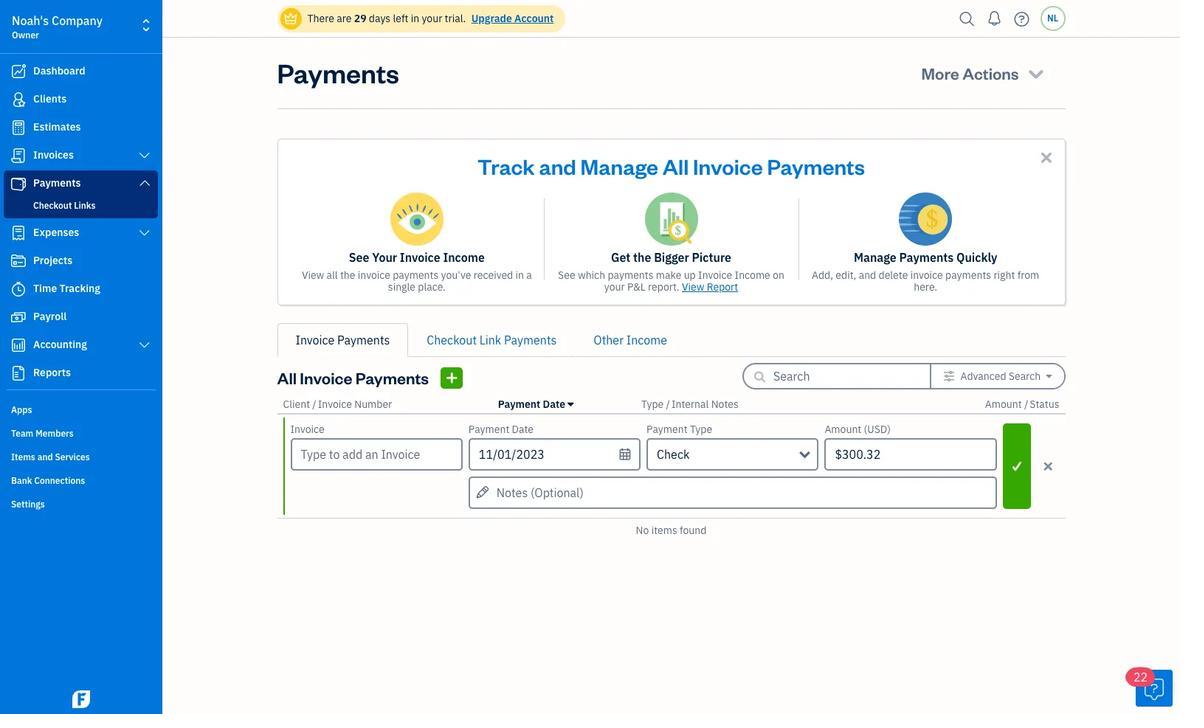 Task type: describe. For each thing, give the bounding box(es) containing it.
apps link
[[4, 399, 158, 421]]

advanced search button
[[932, 365, 1064, 388]]

checkout link payments
[[427, 333, 557, 348]]

payments inside see which payments make up invoice income on your p&l report.
[[608, 269, 654, 282]]

see which payments make up invoice income on your p&l report.
[[558, 269, 785, 294]]

freshbooks image
[[69, 691, 93, 709]]

go to help image
[[1010, 8, 1034, 30]]

advanced search
[[961, 370, 1041, 383]]

money image
[[10, 310, 27, 325]]

bank
[[11, 476, 32, 487]]

which
[[578, 269, 606, 282]]

reports link
[[4, 360, 158, 387]]

upgrade account link
[[469, 12, 554, 25]]

check button
[[647, 439, 819, 471]]

right
[[994, 269, 1016, 282]]

links
[[74, 200, 96, 211]]

team members link
[[4, 422, 158, 445]]

all invoice payments
[[277, 368, 429, 388]]

chevron large down image for payments
[[138, 177, 151, 189]]

22
[[1134, 670, 1148, 685]]

client / invoice number
[[283, 398, 392, 411]]

income inside see which payments make up invoice income on your p&l report.
[[735, 269, 771, 282]]

1 vertical spatial all
[[277, 368, 297, 388]]

1 horizontal spatial date
[[543, 398, 566, 411]]

invoice payments link
[[277, 323, 409, 357]]

payments inside main element
[[33, 176, 81, 190]]

time tracking
[[33, 282, 100, 295]]

see your invoice income image
[[390, 193, 444, 246]]

report image
[[10, 366, 27, 381]]

resource center badge image
[[1136, 670, 1173, 707]]

income inside see your invoice income view all the invoice payments you've received in a single place.
[[443, 250, 485, 265]]

payment date button
[[498, 398, 574, 411]]

advanced
[[961, 370, 1007, 383]]

noah's company owner
[[12, 13, 103, 41]]

accounting
[[33, 338, 87, 351]]

0 horizontal spatial manage
[[581, 152, 659, 180]]

1 horizontal spatial view
[[682, 281, 705, 294]]

Invoice text field
[[292, 440, 461, 470]]

payments link
[[4, 171, 158, 197]]

status
[[1030, 398, 1060, 411]]

amount for amount (usd)
[[825, 423, 862, 436]]

checkout for checkout link payments
[[427, 333, 477, 348]]

invoices link
[[4, 143, 158, 169]]

checkout links link
[[7, 197, 155, 215]]

invoice for your
[[358, 269, 391, 282]]

more
[[922, 63, 960, 83]]

found
[[680, 524, 707, 538]]

projects
[[33, 254, 73, 267]]

single
[[388, 281, 416, 294]]

manage payments quickly image
[[899, 193, 953, 246]]

0 vertical spatial caretdown image
[[1047, 371, 1053, 382]]

bank connections
[[11, 476, 85, 487]]

up
[[684, 269, 696, 282]]

invoice payments
[[296, 333, 390, 348]]

p&l
[[628, 281, 646, 294]]

estimate image
[[10, 120, 27, 135]]

expenses
[[33, 226, 79, 239]]

items and services
[[11, 452, 90, 463]]

chevron large down image for accounting
[[138, 340, 151, 351]]

dashboard
[[33, 64, 85, 78]]

you've
[[441, 269, 471, 282]]

dashboard link
[[4, 58, 158, 85]]

the inside see your invoice income view all the invoice payments you've received in a single place.
[[340, 269, 356, 282]]

invoice for payments
[[911, 269, 943, 282]]

no
[[636, 524, 649, 538]]

edit,
[[836, 269, 857, 282]]

see for your
[[349, 250, 370, 265]]

link
[[480, 333, 502, 348]]

chart image
[[10, 338, 27, 353]]

reports
[[33, 366, 71, 380]]

notifications image
[[983, 4, 1007, 33]]

there are 29 days left in your trial. upgrade account
[[308, 12, 554, 25]]

1 vertical spatial payment date
[[469, 423, 534, 436]]

settings link
[[4, 493, 158, 515]]

payments for income
[[393, 269, 439, 282]]

team members
[[11, 428, 74, 439]]

other income
[[594, 333, 667, 348]]

/ for invoice
[[313, 398, 317, 411]]

type button
[[642, 398, 664, 411]]

Payment date in MM/DD/YYYY format text field
[[469, 439, 641, 471]]

payroll
[[33, 310, 67, 323]]

0 vertical spatial in
[[411, 12, 420, 25]]

check
[[657, 447, 690, 462]]

save image
[[1005, 457, 1030, 476]]

bigger
[[654, 250, 690, 265]]

dashboard image
[[10, 64, 27, 79]]

invoice image
[[10, 148, 27, 163]]

accounting link
[[4, 332, 158, 359]]

nl
[[1048, 13, 1059, 24]]

expense image
[[10, 226, 27, 241]]

make
[[656, 269, 682, 282]]

time tracking link
[[4, 276, 158, 303]]

other income link
[[575, 323, 686, 357]]

get the bigger picture
[[611, 250, 732, 265]]

add a new payment image
[[445, 369, 459, 387]]

expenses link
[[4, 220, 158, 247]]

see for which
[[558, 269, 576, 282]]

get
[[611, 250, 631, 265]]

bank connections link
[[4, 470, 158, 492]]

and inside the manage payments quickly add, edit, and delete invoice payments right from here.
[[859, 269, 877, 282]]

items
[[11, 452, 35, 463]]

type / internal notes
[[642, 398, 739, 411]]

project image
[[10, 254, 27, 269]]

1 horizontal spatial type
[[690, 423, 713, 436]]

and for manage
[[539, 152, 577, 180]]

company
[[52, 13, 103, 28]]

22 button
[[1127, 668, 1173, 707]]

checkout link payments link
[[409, 323, 575, 357]]

/ for status
[[1025, 398, 1029, 411]]

number
[[355, 398, 392, 411]]

manage payments quickly add, edit, and delete invoice payments right from here.
[[812, 250, 1040, 294]]

1 horizontal spatial all
[[663, 152, 689, 180]]

payments for add,
[[946, 269, 992, 282]]



Task type: locate. For each thing, give the bounding box(es) containing it.
0 horizontal spatial payments
[[393, 269, 439, 282]]

projects link
[[4, 248, 158, 275]]

1 vertical spatial manage
[[854, 250, 897, 265]]

1 horizontal spatial invoice
[[911, 269, 943, 282]]

1 horizontal spatial and
[[539, 152, 577, 180]]

view report
[[682, 281, 739, 294]]

left
[[393, 12, 409, 25]]

all
[[327, 269, 338, 282]]

0 horizontal spatial /
[[313, 398, 317, 411]]

see
[[349, 250, 370, 265], [558, 269, 576, 282]]

your inside see which payments make up invoice income on your p&l report.
[[605, 281, 625, 294]]

1 horizontal spatial see
[[558, 269, 576, 282]]

2 invoice from the left
[[911, 269, 943, 282]]

/
[[313, 398, 317, 411], [666, 398, 670, 411], [1025, 398, 1029, 411]]

amount / status
[[986, 398, 1060, 411]]

the right get
[[634, 250, 652, 265]]

the right all
[[340, 269, 356, 282]]

report.
[[648, 281, 680, 294]]

in left a
[[516, 269, 524, 282]]

manage inside the manage payments quickly add, edit, and delete invoice payments right from here.
[[854, 250, 897, 265]]

your left p&l
[[605, 281, 625, 294]]

items
[[652, 524, 678, 538]]

estimates
[[33, 120, 81, 134]]

cancel image
[[1036, 458, 1061, 476]]

Search text field
[[774, 365, 907, 388]]

payments inside the manage payments quickly add, edit, and delete invoice payments right from here.
[[900, 250, 954, 265]]

checkout inside main element
[[33, 200, 72, 211]]

0 vertical spatial your
[[422, 12, 443, 25]]

track
[[478, 152, 535, 180]]

0 horizontal spatial checkout
[[33, 200, 72, 211]]

1 horizontal spatial income
[[627, 333, 667, 348]]

2 horizontal spatial /
[[1025, 398, 1029, 411]]

1 horizontal spatial the
[[634, 250, 652, 265]]

0 vertical spatial manage
[[581, 152, 659, 180]]

1 vertical spatial caretdown image
[[568, 399, 574, 411]]

chevron large down image down payroll link
[[138, 340, 151, 351]]

chevron large down image
[[138, 177, 151, 189], [138, 227, 151, 239], [138, 340, 151, 351]]

from
[[1018, 269, 1040, 282]]

2 vertical spatial and
[[37, 452, 53, 463]]

time
[[33, 282, 57, 295]]

add,
[[812, 269, 834, 282]]

invoice inside see your invoice income view all the invoice payments you've received in a single place.
[[400, 250, 441, 265]]

date down payment date button
[[512, 423, 534, 436]]

/ right "client"
[[313, 398, 317, 411]]

your
[[422, 12, 443, 25], [605, 281, 625, 294]]

0 vertical spatial date
[[543, 398, 566, 411]]

type down internal
[[690, 423, 713, 436]]

1 / from the left
[[313, 398, 317, 411]]

type up the payment type
[[642, 398, 664, 411]]

upgrade
[[472, 12, 512, 25]]

settings image
[[944, 371, 956, 382]]

0 horizontal spatial amount
[[825, 423, 862, 436]]

/ left 'status'
[[1025, 398, 1029, 411]]

apps
[[11, 405, 32, 416]]

2 vertical spatial chevron large down image
[[138, 340, 151, 351]]

clients
[[33, 92, 67, 106]]

3 / from the left
[[1025, 398, 1029, 411]]

0 vertical spatial payment date
[[498, 398, 566, 411]]

trial.
[[445, 12, 466, 25]]

Notes (Optional) text field
[[469, 477, 997, 509]]

0 vertical spatial type
[[642, 398, 664, 411]]

amount button
[[986, 398, 1022, 411]]

services
[[55, 452, 90, 463]]

2 chevron large down image from the top
[[138, 227, 151, 239]]

payroll link
[[4, 304, 158, 331]]

caretdown image up 'payment date in mm/dd/yyyy format' text box
[[568, 399, 574, 411]]

0 horizontal spatial income
[[443, 250, 485, 265]]

0 horizontal spatial view
[[302, 269, 324, 282]]

0 vertical spatial checkout
[[33, 200, 72, 211]]

here.
[[914, 281, 938, 294]]

1 horizontal spatial your
[[605, 281, 625, 294]]

invoice down your
[[358, 269, 391, 282]]

amount for amount / status
[[986, 398, 1022, 411]]

1 vertical spatial income
[[735, 269, 771, 282]]

and
[[539, 152, 577, 180], [859, 269, 877, 282], [37, 452, 53, 463]]

chevron large down image inside accounting link
[[138, 340, 151, 351]]

checkout up expenses
[[33, 200, 72, 211]]

invoice inside the manage payments quickly add, edit, and delete invoice payments right from here.
[[911, 269, 943, 282]]

/ right type button
[[666, 398, 670, 411]]

1 vertical spatial chevron large down image
[[138, 227, 151, 239]]

income right other
[[627, 333, 667, 348]]

more actions button
[[909, 55, 1060, 91]]

team
[[11, 428, 33, 439]]

0 horizontal spatial see
[[349, 250, 370, 265]]

0 vertical spatial income
[[443, 250, 485, 265]]

owner
[[12, 30, 39, 41]]

1 vertical spatial in
[[516, 269, 524, 282]]

all up get the bigger picture
[[663, 152, 689, 180]]

0 horizontal spatial all
[[277, 368, 297, 388]]

1 vertical spatial the
[[340, 269, 356, 282]]

payments inside see your invoice income view all the invoice payments you've received in a single place.
[[393, 269, 439, 282]]

invoice inside see which payments make up invoice income on your p&l report.
[[699, 269, 733, 282]]

tracking
[[59, 282, 100, 295]]

invoice right "delete"
[[911, 269, 943, 282]]

chevron large down image
[[138, 150, 151, 162]]

2 / from the left
[[666, 398, 670, 411]]

0 horizontal spatial your
[[422, 12, 443, 25]]

manage
[[581, 152, 659, 180], [854, 250, 897, 265]]

checkout up add a new payment 'icon'
[[427, 333, 477, 348]]

and right track at the left top of the page
[[539, 152, 577, 180]]

checkout for checkout links
[[33, 200, 72, 211]]

track and manage all invoice payments
[[478, 152, 865, 180]]

view left all
[[302, 269, 324, 282]]

chevrondown image
[[1026, 63, 1047, 83]]

2 payments from the left
[[608, 269, 654, 282]]

other
[[594, 333, 624, 348]]

0 vertical spatial chevron large down image
[[138, 177, 151, 189]]

1 horizontal spatial checkout
[[427, 333, 477, 348]]

caretdown image right search
[[1047, 371, 1053, 382]]

items and services link
[[4, 446, 158, 468]]

1 horizontal spatial in
[[516, 269, 524, 282]]

chevron large down image inside expenses link
[[138, 227, 151, 239]]

income up 'you've'
[[443, 250, 485, 265]]

your left trial.
[[422, 12, 443, 25]]

date
[[543, 398, 566, 411], [512, 423, 534, 436]]

notes
[[712, 398, 739, 411]]

there
[[308, 12, 334, 25]]

picture
[[692, 250, 732, 265]]

internal
[[672, 398, 709, 411]]

payments down your
[[393, 269, 439, 282]]

invoice inside see your invoice income view all the invoice payments you've received in a single place.
[[358, 269, 391, 282]]

payment type
[[647, 423, 713, 436]]

0 horizontal spatial the
[[340, 269, 356, 282]]

see inside see which payments make up invoice income on your p&l report.
[[558, 269, 576, 282]]

chevron large down image down chevron large down icon
[[138, 177, 151, 189]]

payment up 'payment date in mm/dd/yyyy format' text box
[[498, 398, 541, 411]]

are
[[337, 12, 352, 25]]

1 vertical spatial checkout
[[427, 333, 477, 348]]

1 horizontal spatial /
[[666, 398, 670, 411]]

1 horizontal spatial amount
[[986, 398, 1022, 411]]

a
[[527, 269, 532, 282]]

1 invoice from the left
[[358, 269, 391, 282]]

1 payments from the left
[[393, 269, 439, 282]]

all up "client"
[[277, 368, 297, 388]]

3 chevron large down image from the top
[[138, 340, 151, 351]]

1 horizontal spatial manage
[[854, 250, 897, 265]]

view right make
[[682, 281, 705, 294]]

days
[[369, 12, 391, 25]]

0 vertical spatial see
[[349, 250, 370, 265]]

2 vertical spatial income
[[627, 333, 667, 348]]

timer image
[[10, 282, 27, 297]]

0 vertical spatial and
[[539, 152, 577, 180]]

0 horizontal spatial type
[[642, 398, 664, 411]]

close image
[[1039, 149, 1056, 166]]

/ for internal
[[666, 398, 670, 411]]

payments down 'quickly'
[[946, 269, 992, 282]]

checkout
[[33, 200, 72, 211], [427, 333, 477, 348]]

clients link
[[4, 86, 158, 113]]

2 horizontal spatial income
[[735, 269, 771, 282]]

delete
[[879, 269, 908, 282]]

payment down payment date button
[[469, 423, 510, 436]]

1 vertical spatial type
[[690, 423, 713, 436]]

noah's
[[12, 13, 49, 28]]

caretdown image
[[1047, 371, 1053, 382], [568, 399, 574, 411]]

date up 'payment date in mm/dd/yyyy format' text box
[[543, 398, 566, 411]]

received
[[474, 269, 513, 282]]

see left your
[[349, 250, 370, 265]]

view
[[302, 269, 324, 282], [682, 281, 705, 294]]

0 vertical spatial amount
[[986, 398, 1022, 411]]

0 horizontal spatial caretdown image
[[568, 399, 574, 411]]

crown image
[[283, 11, 299, 26]]

amount (usd)
[[825, 423, 891, 436]]

1 vertical spatial date
[[512, 423, 534, 436]]

(usd)
[[864, 423, 891, 436]]

nl button
[[1041, 6, 1066, 31]]

invoices
[[33, 148, 74, 162]]

0 horizontal spatial and
[[37, 452, 53, 463]]

and right edit,
[[859, 269, 877, 282]]

1 vertical spatial your
[[605, 281, 625, 294]]

1 vertical spatial see
[[558, 269, 576, 282]]

payments down get
[[608, 269, 654, 282]]

income
[[443, 250, 485, 265], [735, 269, 771, 282], [627, 333, 667, 348]]

payments
[[277, 55, 399, 90], [768, 152, 865, 180], [33, 176, 81, 190], [900, 250, 954, 265], [337, 333, 390, 348], [504, 333, 557, 348], [356, 368, 429, 388]]

1 horizontal spatial caretdown image
[[1047, 371, 1053, 382]]

members
[[35, 428, 74, 439]]

client image
[[10, 92, 27, 107]]

1 vertical spatial and
[[859, 269, 877, 282]]

connections
[[34, 476, 85, 487]]

chevron large down image for expenses
[[138, 227, 151, 239]]

and right items
[[37, 452, 53, 463]]

1 vertical spatial amount
[[825, 423, 862, 436]]

and inside main element
[[37, 452, 53, 463]]

1 horizontal spatial payments
[[608, 269, 654, 282]]

invoice
[[693, 152, 763, 180], [400, 250, 441, 265], [699, 269, 733, 282], [296, 333, 335, 348], [300, 368, 353, 388], [318, 398, 352, 411], [291, 423, 325, 436]]

0 horizontal spatial date
[[512, 423, 534, 436]]

settings
[[11, 499, 45, 510]]

amount down advanced search
[[986, 398, 1022, 411]]

payment date down payment date button
[[469, 423, 534, 436]]

see left which
[[558, 269, 576, 282]]

Amount (USD) text field
[[825, 439, 997, 471]]

2 horizontal spatial payments
[[946, 269, 992, 282]]

amount
[[986, 398, 1022, 411], [825, 423, 862, 436]]

chevron large down image down checkout links link
[[138, 227, 151, 239]]

see inside see your invoice income view all the invoice payments you've received in a single place.
[[349, 250, 370, 265]]

get the bigger picture image
[[645, 193, 698, 246]]

more actions
[[922, 63, 1019, 83]]

1 chevron large down image from the top
[[138, 177, 151, 189]]

caretdown image inside payment date button
[[568, 399, 574, 411]]

type
[[642, 398, 664, 411], [690, 423, 713, 436]]

payment image
[[10, 176, 27, 191]]

payments inside the manage payments quickly add, edit, and delete invoice payments right from here.
[[946, 269, 992, 282]]

0 vertical spatial all
[[663, 152, 689, 180]]

payment date up 'payment date in mm/dd/yyyy format' text box
[[498, 398, 566, 411]]

quickly
[[957, 250, 998, 265]]

search image
[[956, 8, 979, 30]]

income left on
[[735, 269, 771, 282]]

0 horizontal spatial invoice
[[358, 269, 391, 282]]

3 payments from the left
[[946, 269, 992, 282]]

0 vertical spatial the
[[634, 250, 652, 265]]

in right left
[[411, 12, 420, 25]]

and for services
[[37, 452, 53, 463]]

main element
[[0, 0, 199, 715]]

search
[[1009, 370, 1041, 383]]

view inside see your invoice income view all the invoice payments you've received in a single place.
[[302, 269, 324, 282]]

payment up check
[[647, 423, 688, 436]]

amount left (usd)
[[825, 423, 862, 436]]

place.
[[418, 281, 446, 294]]

estimates link
[[4, 114, 158, 141]]

account
[[515, 12, 554, 25]]

in inside see your invoice income view all the invoice payments you've received in a single place.
[[516, 269, 524, 282]]

2 horizontal spatial and
[[859, 269, 877, 282]]

0 horizontal spatial in
[[411, 12, 420, 25]]



Task type: vqa. For each thing, say whether or not it's contained in the screenshot.
the left Total
no



